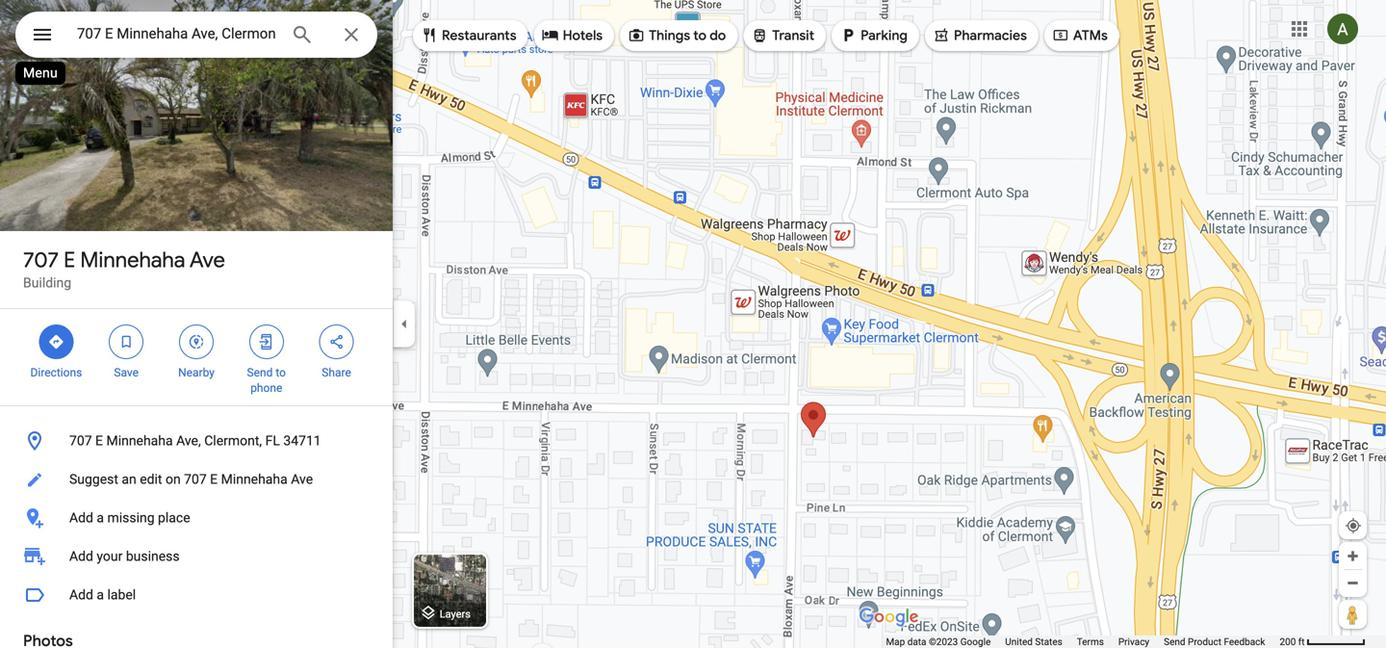Task type: locate. For each thing, give the bounding box(es) containing it.
2 horizontal spatial e
[[210, 471, 218, 487]]

nearby
[[178, 366, 215, 379]]

1 horizontal spatial ave
[[291, 471, 313, 487]]

business
[[126, 548, 180, 564]]

layers
[[440, 608, 471, 620]]

map
[[886, 636, 905, 648]]

 atms
[[1052, 25, 1108, 46]]

0 horizontal spatial ave
[[190, 247, 225, 273]]

send left product
[[1164, 636, 1186, 648]]

2 vertical spatial add
[[69, 587, 93, 603]]

e for ave
[[64, 247, 75, 273]]

atms
[[1074, 27, 1108, 44]]

on
[[166, 471, 181, 487]]

an
[[122, 471, 137, 487]]

to inside " things to do"
[[694, 27, 707, 44]]

add down suggest
[[69, 510, 93, 526]]

2 add from the top
[[69, 548, 93, 564]]

None field
[[77, 22, 275, 45]]

0 horizontal spatial to
[[276, 366, 286, 379]]

minnehaha up "an"
[[106, 433, 173, 449]]

a for label
[[97, 587, 104, 603]]

0 horizontal spatial send
[[247, 366, 273, 379]]

add for add a label
[[69, 587, 93, 603]]

minnehaha
[[80, 247, 185, 273], [106, 433, 173, 449], [221, 471, 288, 487]]

0 vertical spatial 707
[[23, 247, 59, 273]]

1 horizontal spatial to
[[694, 27, 707, 44]]

707 inside 707 e minnehaha ave building
[[23, 247, 59, 273]]

 pharmacies
[[933, 25, 1027, 46]]

to left do
[[694, 27, 707, 44]]

1 horizontal spatial 707
[[69, 433, 92, 449]]

0 vertical spatial to
[[694, 27, 707, 44]]

map data ©2023 google
[[886, 636, 991, 648]]

do
[[710, 27, 726, 44]]

to
[[694, 27, 707, 44], [276, 366, 286, 379]]

 transit
[[751, 25, 815, 46]]

1 vertical spatial minnehaha
[[106, 433, 173, 449]]

add
[[69, 510, 93, 526], [69, 548, 93, 564], [69, 587, 93, 603]]

add left the label
[[69, 587, 93, 603]]


[[421, 25, 438, 46]]

e right on
[[210, 471, 218, 487]]

0 vertical spatial ave
[[190, 247, 225, 273]]

minnehaha inside 707 e minnehaha ave building
[[80, 247, 185, 273]]

a for missing
[[97, 510, 104, 526]]

1 vertical spatial add
[[69, 548, 93, 564]]

707 up suggest
[[69, 433, 92, 449]]

707 e minnehaha ave, clermont, fl 34711
[[69, 433, 321, 449]]

3 add from the top
[[69, 587, 93, 603]]

1 vertical spatial e
[[95, 433, 103, 449]]

200 ft
[[1280, 636, 1305, 648]]

minnehaha for ave,
[[106, 433, 173, 449]]

send
[[247, 366, 273, 379], [1164, 636, 1186, 648]]

suggest
[[69, 471, 118, 487]]

suggest an edit on 707 e minnehaha ave button
[[0, 460, 393, 499]]

707 e minnehaha ave, clermont, fl 34711 button
[[0, 422, 393, 460]]

200
[[1280, 636, 1296, 648]]


[[31, 21, 54, 49]]

1 vertical spatial 707
[[69, 433, 92, 449]]


[[751, 25, 769, 46]]

e
[[64, 247, 75, 273], [95, 433, 103, 449], [210, 471, 218, 487]]

footer inside the google maps element
[[886, 636, 1280, 648]]


[[328, 331, 345, 352]]

minnehaha inside button
[[221, 471, 288, 487]]

to up 'phone'
[[276, 366, 286, 379]]

1 add from the top
[[69, 510, 93, 526]]

1 a from the top
[[97, 510, 104, 526]]

clermont,
[[204, 433, 262, 449]]

zoom out image
[[1346, 576, 1361, 590]]

0 horizontal spatial 707
[[23, 247, 59, 273]]


[[933, 25, 950, 46]]

add a missing place button
[[0, 499, 393, 537]]

fl
[[265, 433, 280, 449]]

ave,
[[176, 433, 201, 449]]

google
[[961, 636, 991, 648]]

footer
[[886, 636, 1280, 648]]

0 horizontal spatial e
[[64, 247, 75, 273]]

0 vertical spatial a
[[97, 510, 104, 526]]

707 for ave
[[23, 247, 59, 273]]

2 vertical spatial e
[[210, 471, 218, 487]]

ave inside button
[[291, 471, 313, 487]]

send inside send to phone
[[247, 366, 273, 379]]

minnehaha down fl on the left bottom of the page
[[221, 471, 288, 487]]

footer containing map data ©2023 google
[[886, 636, 1280, 648]]

parking
[[861, 27, 908, 44]]

1 vertical spatial a
[[97, 587, 104, 603]]

200 ft button
[[1280, 636, 1366, 648]]

send up 'phone'
[[247, 366, 273, 379]]

ave
[[190, 247, 225, 273], [291, 471, 313, 487]]

send to phone
[[247, 366, 286, 395]]

1 horizontal spatial send
[[1164, 636, 1186, 648]]

e up building
[[64, 247, 75, 273]]

ft
[[1299, 636, 1305, 648]]

united states button
[[1006, 636, 1063, 648]]

a inside button
[[97, 510, 104, 526]]

2 horizontal spatial 707
[[184, 471, 207, 487]]

707 inside button
[[69, 433, 92, 449]]

0 vertical spatial send
[[247, 366, 273, 379]]

a left missing
[[97, 510, 104, 526]]

building
[[23, 275, 71, 291]]

1 vertical spatial to
[[276, 366, 286, 379]]

0 vertical spatial add
[[69, 510, 93, 526]]

missing
[[107, 510, 155, 526]]

ave inside 707 e minnehaha ave building
[[190, 247, 225, 273]]

0 vertical spatial minnehaha
[[80, 247, 185, 273]]

e inside 707 e minnehaha ave, clermont, fl 34711 button
[[95, 433, 103, 449]]

2 vertical spatial 707
[[184, 471, 207, 487]]

1 horizontal spatial e
[[95, 433, 103, 449]]


[[48, 331, 65, 352]]

ave down 34711 at the bottom
[[291, 471, 313, 487]]

hotels
[[563, 27, 603, 44]]

minnehaha up 
[[80, 247, 185, 273]]

 button
[[15, 12, 69, 62]]

data
[[908, 636, 927, 648]]

send product feedback button
[[1164, 636, 1266, 648]]

e up suggest
[[95, 433, 103, 449]]

phone
[[251, 381, 283, 395]]


[[840, 25, 857, 46]]

privacy button
[[1119, 636, 1150, 648]]

add inside button
[[69, 587, 93, 603]]

1 vertical spatial send
[[1164, 636, 1186, 648]]


[[542, 25, 559, 46]]

e inside 707 e minnehaha ave building
[[64, 247, 75, 273]]

707 up building
[[23, 247, 59, 273]]

1 vertical spatial ave
[[291, 471, 313, 487]]

add left your
[[69, 548, 93, 564]]

2 vertical spatial minnehaha
[[221, 471, 288, 487]]

ave up  at the left bottom of the page
[[190, 247, 225, 273]]

707 e minnehaha ave building
[[23, 247, 225, 291]]

707 right on
[[184, 471, 207, 487]]

a inside button
[[97, 587, 104, 603]]


[[1052, 25, 1070, 46]]

save
[[114, 366, 139, 379]]

minnehaha inside button
[[106, 433, 173, 449]]

 parking
[[840, 25, 908, 46]]

707
[[23, 247, 59, 273], [69, 433, 92, 449], [184, 471, 207, 487]]

send inside button
[[1164, 636, 1186, 648]]

0 vertical spatial e
[[64, 247, 75, 273]]

 search field
[[15, 12, 377, 62]]

34711
[[283, 433, 321, 449]]

google account: angela cha  
(angela.cha@adept.ai) image
[[1328, 14, 1359, 44]]

a left the label
[[97, 587, 104, 603]]

collapse side panel image
[[394, 313, 415, 335]]

add inside button
[[69, 510, 93, 526]]

a
[[97, 510, 104, 526], [97, 587, 104, 603]]

2 a from the top
[[97, 587, 104, 603]]

add for add a missing place
[[69, 510, 93, 526]]

directions
[[30, 366, 82, 379]]

united states
[[1006, 636, 1063, 648]]



Task type: vqa. For each thing, say whether or not it's contained in the screenshot.
the bottom Jan
no



Task type: describe. For each thing, give the bounding box(es) containing it.

[[118, 331, 135, 352]]


[[188, 331, 205, 352]]

send for send product feedback
[[1164, 636, 1186, 648]]

restaurants
[[442, 27, 517, 44]]

 things to do
[[628, 25, 726, 46]]

feedback
[[1224, 636, 1266, 648]]

show street view coverage image
[[1340, 600, 1367, 629]]

none field inside 707 e minnehaha ave, clermont, fl 34711 field
[[77, 22, 275, 45]]

707 e minnehaha ave main content
[[0, 0, 393, 648]]

add for add your business
[[69, 548, 93, 564]]

minnehaha for ave
[[80, 247, 185, 273]]

terms button
[[1077, 636, 1104, 648]]

transit
[[773, 27, 815, 44]]

707 E Minnehaha Ave, Clermont, FL 34711 field
[[15, 12, 377, 58]]

add your business link
[[0, 537, 393, 576]]

add your business
[[69, 548, 180, 564]]

united
[[1006, 636, 1033, 648]]

©2023
[[929, 636, 958, 648]]

things
[[649, 27, 691, 44]]

google maps element
[[0, 0, 1387, 648]]

your
[[97, 548, 123, 564]]

show your location image
[[1345, 517, 1363, 534]]

place
[[158, 510, 190, 526]]

707 for ave,
[[69, 433, 92, 449]]

label
[[107, 587, 136, 603]]


[[258, 331, 275, 352]]

add a label button
[[0, 576, 393, 614]]

states
[[1036, 636, 1063, 648]]

add a missing place
[[69, 510, 190, 526]]

zoom in image
[[1346, 549, 1361, 563]]

add a label
[[69, 587, 136, 603]]

 restaurants
[[421, 25, 517, 46]]

product
[[1188, 636, 1222, 648]]

actions for 707 e minnehaha ave region
[[0, 309, 393, 405]]

privacy
[[1119, 636, 1150, 648]]

e inside suggest an edit on 707 e minnehaha ave button
[[210, 471, 218, 487]]

 hotels
[[542, 25, 603, 46]]

send for send to phone
[[247, 366, 273, 379]]

to inside send to phone
[[276, 366, 286, 379]]

send product feedback
[[1164, 636, 1266, 648]]

share
[[322, 366, 351, 379]]

suggest an edit on 707 e minnehaha ave
[[69, 471, 313, 487]]

707 inside button
[[184, 471, 207, 487]]


[[628, 25, 645, 46]]

e for ave,
[[95, 433, 103, 449]]

pharmacies
[[954, 27, 1027, 44]]

terms
[[1077, 636, 1104, 648]]

edit
[[140, 471, 162, 487]]



